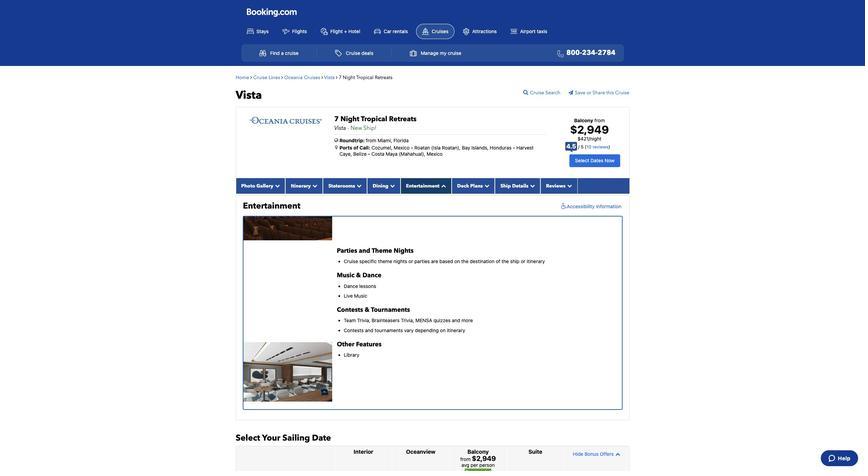 Task type: describe. For each thing, give the bounding box(es) containing it.
cruise search
[[530, 89, 560, 96]]

0 vertical spatial cruises
[[432, 28, 449, 34]]

maya
[[386, 151, 398, 157]]

cruise deals link
[[327, 46, 381, 60]]

10 reviews link
[[587, 144, 609, 150]]

find a cruise link
[[252, 46, 306, 60]]

cruise for manage my cruise
[[448, 50, 461, 56]]

home link
[[236, 74, 249, 81]]

0 vertical spatial dance
[[362, 271, 381, 280]]

flight + hotel
[[330, 28, 360, 34]]

cruise for cruise lines
[[253, 74, 267, 81]]

find a cruise
[[270, 50, 299, 56]]

specific
[[359, 258, 377, 264]]

chevron down image for itinerary
[[311, 183, 317, 188]]

depending
[[415, 327, 439, 333]]

1 vertical spatial itinerary
[[447, 327, 465, 333]]

costa
[[371, 151, 384, 157]]

0 vertical spatial of
[[353, 145, 358, 150]]

a
[[281, 50, 284, 56]]

and for vary
[[365, 327, 373, 333]]

7 night tropical retreats
[[339, 74, 393, 81]]

now
[[605, 158, 615, 163]]

photo gallery
[[241, 183, 273, 189]]

accessibility
[[567, 203, 595, 209]]

roatan),
[[442, 145, 461, 150]]

chevron down image for ship details
[[528, 183, 535, 188]]

hotel
[[348, 28, 360, 34]]

of inside parties and theme nights cruise specific theme nights or parties are based on the destination of the ship or itinerary
[[496, 258, 500, 264]]

angle right image for oceania cruises
[[321, 75, 323, 80]]

chevron down image for deck plans
[[483, 183, 489, 188]]

travel menu navigation
[[241, 44, 624, 62]]

cruises inside vista main content
[[304, 74, 320, 81]]

miami,
[[378, 137, 392, 143]]

vista link
[[324, 74, 336, 81]]

chevron down image for staterooms
[[355, 183, 362, 188]]

retreats for 7 night tropical retreats
[[375, 74, 393, 81]]

islands,
[[471, 145, 489, 150]]

honduras
[[490, 145, 512, 150]]

flight + hotel link
[[315, 24, 366, 39]]

quizzes
[[434, 318, 451, 323]]

new
[[351, 124, 362, 132]]

other features library
[[337, 340, 382, 358]]

costa maya (mahahual), mexico
[[370, 151, 443, 157]]

home
[[236, 74, 249, 81]]

dining button
[[367, 178, 401, 194]]

parties and theme nights cruise specific theme nights or parties are based on the destination of the ship or itinerary
[[337, 246, 545, 264]]

5
[[581, 144, 584, 150]]

attractions link
[[457, 24, 502, 39]]

chevron down image for photo gallery
[[273, 183, 280, 188]]

night for 7 night tropical retreats
[[343, 74, 355, 81]]

7 night tropical retreats vista - new ship!
[[334, 114, 417, 132]]

tournaments
[[371, 306, 410, 314]]

cruise for cruise search
[[530, 89, 544, 96]]

manage
[[421, 50, 439, 56]]

cozumel, mexico • roatan (isla roatan), bay islands, honduras •
[[372, 145, 515, 150]]

are
[[431, 258, 438, 264]]

classical
[[344, 210, 363, 216]]

roundtrip:
[[339, 137, 365, 143]]

and for nights
[[359, 246, 370, 255]]

oceania cruises image
[[248, 116, 322, 125]]

per
[[471, 462, 478, 468]]

oceania cruises
[[284, 74, 320, 81]]

deals
[[362, 50, 373, 56]]

select for select          dates now
[[575, 158, 589, 163]]

/ inside balcony from $2,949 $421 / night
[[589, 136, 590, 142]]

2 trivia, from the left
[[401, 318, 414, 323]]

car rentals
[[384, 28, 408, 34]]

chevron down image for reviews
[[566, 183, 572, 188]]

tropical for 7 night tropical retreats
[[356, 74, 374, 81]]

ship
[[510, 258, 519, 264]]

cruises link
[[416, 24, 454, 39]]

bay
[[462, 145, 470, 150]]

)
[[609, 144, 610, 150]]

from for $2,949
[[594, 117, 605, 123]]

cruise deals
[[346, 50, 373, 56]]

recommended image
[[465, 469, 491, 471]]

team trivia, brainteasers trivia, mensa quizzes and more
[[344, 318, 473, 323]]

offers
[[600, 451, 614, 457]]

staterooms
[[328, 183, 355, 189]]

0 vertical spatial music
[[337, 271, 355, 280]]

+
[[344, 28, 347, 34]]

2 horizontal spatial •
[[513, 145, 515, 150]]

itinerary inside parties and theme nights cruise specific theme nights or parties are based on the destination of the ship or itinerary
[[527, 258, 545, 264]]

hide bonus offers
[[573, 451, 614, 457]]

800-234-2784
[[566, 48, 616, 57]]

chevron down image for dining
[[388, 183, 395, 188]]

roatan
[[414, 145, 430, 150]]

cruise right this
[[615, 89, 629, 96]]

based
[[439, 258, 453, 264]]

cruise search link
[[523, 89, 567, 96]]

select for select your sailing date
[[236, 432, 260, 444]]

dance lessons
[[344, 283, 376, 289]]

deck plans
[[457, 183, 483, 189]]

chevron up image
[[440, 183, 446, 188]]

flight
[[330, 28, 343, 34]]

photo
[[241, 183, 255, 189]]

this
[[606, 89, 614, 96]]

1 vertical spatial from
[[366, 137, 376, 143]]

nights
[[393, 258, 407, 264]]

deck plans button
[[452, 178, 495, 194]]

on inside parties and theme nights cruise specific theme nights or parties are based on the destination of the ship or itinerary
[[454, 258, 460, 264]]

select          dates now
[[575, 158, 615, 163]]

1 the from the left
[[461, 258, 468, 264]]

airport
[[520, 28, 536, 34]]

lessons
[[359, 283, 376, 289]]

search image
[[523, 89, 530, 95]]

other
[[337, 340, 354, 349]]

$2,949 for $2,949
[[570, 123, 609, 136]]

0 horizontal spatial •
[[368, 151, 370, 157]]

oceanview
[[406, 449, 435, 455]]

(
[[585, 144, 587, 150]]

(isla
[[431, 145, 441, 150]]

details
[[512, 183, 528, 189]]

contests & tournaments
[[337, 306, 410, 314]]

& for tournaments
[[365, 306, 370, 314]]



Task type: vqa. For each thing, say whether or not it's contained in the screenshot.
the Contests & Tournaments
yes



Task type: locate. For each thing, give the bounding box(es) containing it.
trivia,
[[357, 318, 370, 323], [401, 318, 414, 323]]

contests down team
[[344, 327, 364, 333]]

0 horizontal spatial /
[[578, 144, 580, 150]]

vista left -
[[334, 124, 346, 132]]

save or share this cruise link
[[568, 89, 629, 96]]

mexico down florida at the left
[[394, 145, 410, 150]]

-
[[347, 124, 349, 132]]

cruise right my
[[448, 50, 461, 56]]

angle right image right home link
[[250, 75, 252, 80]]

cozumel,
[[372, 145, 392, 150]]

parties
[[337, 246, 357, 255]]

and left more
[[452, 318, 460, 323]]

1 horizontal spatial itinerary
[[527, 258, 545, 264]]

taxis
[[537, 28, 547, 34]]

1 vertical spatial entertainment
[[243, 200, 300, 212]]

$2,949 up 4.5 / 5 ( 10 reviews ) on the right top of page
[[570, 123, 609, 136]]

0 horizontal spatial cruise
[[285, 50, 299, 56]]

angle right image for home
[[250, 75, 252, 80]]

itinerary down more
[[447, 327, 465, 333]]

chevron up image
[[614, 452, 620, 456]]

1 vertical spatial and
[[452, 318, 460, 323]]

retreats for 7 night tropical retreats vista - new ship!
[[389, 114, 417, 123]]

plans
[[470, 183, 483, 189]]

chevron down image inside photo gallery dropdown button
[[273, 183, 280, 188]]

balcony from $2,949 avg per person
[[460, 449, 496, 468]]

1 horizontal spatial of
[[496, 258, 500, 264]]

234-
[[582, 48, 598, 57]]

chevron down image up wheelchair image
[[566, 183, 572, 188]]

more
[[462, 318, 473, 323]]

2 angle right image from the left
[[321, 75, 323, 80]]

chevron down image inside dining dropdown button
[[388, 183, 395, 188]]

theme
[[378, 258, 392, 264]]

1 horizontal spatial from
[[460, 456, 471, 462]]

from inside balcony from $2,949 $421 / night
[[594, 117, 605, 123]]

0 horizontal spatial or
[[409, 258, 413, 264]]

1 cruise from the left
[[285, 50, 299, 56]]

3 chevron down image from the left
[[388, 183, 395, 188]]

7 right vista link
[[339, 74, 342, 81]]

entertainment up folkloric
[[406, 183, 440, 189]]

from
[[594, 117, 605, 123], [366, 137, 376, 143], [460, 456, 471, 462]]

flights link
[[277, 24, 312, 39]]

caye,
[[339, 151, 352, 157]]

ports of call:
[[339, 145, 370, 150]]

2 angle right image from the left
[[336, 75, 338, 80]]

contests for contests and tournaments vary depending on itinerary
[[344, 327, 364, 333]]

1 vertical spatial music
[[354, 293, 367, 299]]

chevron down image left staterooms
[[311, 183, 317, 188]]

reviews
[[546, 183, 566, 189]]

2 chevron down image from the left
[[483, 183, 489, 188]]

cruise left the lines
[[253, 74, 267, 81]]

search
[[545, 89, 560, 96]]

0 vertical spatial $2,949
[[570, 123, 609, 136]]

/ up 4.5 / 5 ( 10 reviews ) on the right top of page
[[589, 136, 590, 142]]

0 horizontal spatial from
[[366, 137, 376, 143]]

0 vertical spatial night
[[343, 74, 355, 81]]

• down call:
[[368, 151, 370, 157]]

0 horizontal spatial of
[[353, 145, 358, 150]]

cruise inside travel menu navigation
[[346, 50, 360, 56]]

1 vertical spatial on
[[440, 327, 446, 333]]

stays link
[[241, 24, 274, 39]]

nights
[[394, 246, 414, 255]]

7 up globe icon
[[334, 114, 339, 123]]

2 vertical spatial vista
[[334, 124, 346, 132]]

2 horizontal spatial or
[[587, 89, 591, 96]]

& up dance lessons in the left bottom of the page
[[356, 271, 361, 280]]

1 horizontal spatial entertainment
[[406, 183, 440, 189]]

1 vertical spatial /
[[578, 144, 580, 150]]

classical concerts, vocalists, folkloric shows
[[344, 210, 442, 216]]

night for 7 night tropical retreats vista - new ship!
[[340, 114, 359, 123]]

1 chevron down image from the left
[[273, 183, 280, 188]]

vista inside 7 night tropical retreats vista - new ship!
[[334, 124, 346, 132]]

cruise left 'search'
[[530, 89, 544, 96]]

booking.com home image
[[247, 8, 296, 17]]

cruise inside dropdown button
[[448, 50, 461, 56]]

wheelchair image
[[559, 203, 567, 210]]

from right balcony
[[594, 117, 605, 123]]

1 vertical spatial of
[[496, 258, 500, 264]]

cruise for cruise deals
[[346, 50, 360, 56]]

1 vertical spatial tropical
[[361, 114, 387, 123]]

cruises left vista link
[[304, 74, 320, 81]]

trivia, right team
[[357, 318, 370, 323]]

0 horizontal spatial $2,949
[[472, 455, 496, 462]]

2 the from the left
[[502, 258, 509, 264]]

save
[[575, 89, 585, 96]]

concerts,
[[365, 210, 386, 216]]

select down 5 at top
[[575, 158, 589, 163]]

• left harvest
[[513, 145, 515, 150]]

vista down home link
[[236, 88, 262, 103]]

florida
[[394, 137, 409, 143]]

/ inside 4.5 / 5 ( 10 reviews )
[[578, 144, 580, 150]]

avg
[[461, 462, 469, 468]]

accessibility information
[[567, 203, 621, 209]]

photo gallery button
[[236, 178, 285, 194]]

cruise inside parties and theme nights cruise specific theme nights or parties are based on the destination of the ship or itinerary
[[344, 258, 358, 264]]

from up call:
[[366, 137, 376, 143]]

dance up lessons
[[362, 271, 381, 280]]

chevron down image
[[311, 183, 317, 188], [483, 183, 489, 188], [528, 183, 535, 188]]

entertainment inside dropdown button
[[406, 183, 440, 189]]

cruises
[[432, 28, 449, 34], [304, 74, 320, 81]]

or right ship
[[521, 258, 525, 264]]

select left 'your'
[[236, 432, 260, 444]]

1 horizontal spatial chevron down image
[[483, 183, 489, 188]]

night
[[590, 136, 601, 142]]

/ left 5 at top
[[578, 144, 580, 150]]

1 horizontal spatial angle right image
[[321, 75, 323, 80]]

live
[[344, 293, 353, 299]]

night inside 7 night tropical retreats vista - new ship!
[[340, 114, 359, 123]]

features
[[356, 340, 382, 349]]

paper plane image
[[568, 90, 575, 95]]

1 horizontal spatial select
[[575, 158, 589, 163]]

1 horizontal spatial trivia,
[[401, 318, 414, 323]]

itinerary
[[291, 183, 311, 189]]

1 horizontal spatial on
[[454, 258, 460, 264]]

the left ship
[[502, 258, 509, 264]]

of right the destination
[[496, 258, 500, 264]]

night right vista link
[[343, 74, 355, 81]]

angle right image right the lines
[[281, 75, 283, 80]]

ship
[[500, 183, 511, 189]]

1 horizontal spatial •
[[411, 145, 413, 150]]

1 vertical spatial cruises
[[304, 74, 320, 81]]

sailing
[[282, 432, 310, 444]]

on right based
[[454, 258, 460, 264]]

tropical
[[356, 74, 374, 81], [361, 114, 387, 123]]

1 vertical spatial $2,949
[[472, 455, 496, 462]]

0 horizontal spatial on
[[440, 327, 446, 333]]

0 vertical spatial 7
[[339, 74, 342, 81]]

angle right image
[[281, 75, 283, 80], [336, 75, 338, 80]]

car rentals link
[[368, 24, 413, 39]]

shows
[[428, 210, 442, 216]]

brainteasers
[[372, 318, 400, 323]]

of up belize
[[353, 145, 358, 150]]

ship!
[[364, 124, 377, 132]]

0 vertical spatial retreats
[[375, 74, 393, 81]]

chevron down image up classical concerts, vocalists, folkloric shows
[[388, 183, 395, 188]]

1 vertical spatial contests
[[344, 327, 364, 333]]

0 horizontal spatial chevron down image
[[311, 183, 317, 188]]

chevron down image inside staterooms dropdown button
[[355, 183, 362, 188]]

chevron down image inside ship details dropdown button
[[528, 183, 535, 188]]

balcony
[[467, 449, 489, 455]]

2 cruise from the left
[[448, 50, 461, 56]]

1 vertical spatial 7
[[334, 114, 339, 123]]

entertainment button
[[401, 178, 452, 194]]

suite
[[529, 449, 542, 455]]

balcony from $2,949 $421 / night
[[570, 117, 609, 142]]

chevron down image inside reviews dropdown button
[[566, 183, 572, 188]]

theme
[[372, 246, 392, 255]]

oceania
[[284, 74, 303, 81]]

7 for 7 night tropical retreats
[[339, 74, 342, 81]]

bonus
[[585, 451, 599, 457]]

0 vertical spatial on
[[454, 258, 460, 264]]

tropical down deals
[[356, 74, 374, 81]]

0 horizontal spatial cruises
[[304, 74, 320, 81]]

hide bonus offers link
[[566, 448, 627, 460]]

angle right image for cruise lines
[[281, 75, 283, 80]]

music up dance lessons in the left bottom of the page
[[337, 271, 355, 280]]

0 vertical spatial vista
[[324, 74, 335, 81]]

1 horizontal spatial dance
[[362, 271, 381, 280]]

globe image
[[334, 138, 338, 142]]

harvest caye, belize
[[339, 145, 534, 157]]

2 chevron down image from the left
[[355, 183, 362, 188]]

0 vertical spatial from
[[594, 117, 605, 123]]

and up specific
[[359, 246, 370, 255]]

from inside "balcony from $2,949 avg per person"
[[460, 456, 471, 462]]

0 horizontal spatial trivia,
[[357, 318, 370, 323]]

1 angle right image from the left
[[250, 75, 252, 80]]

save or share this cruise
[[575, 89, 629, 96]]

2 vertical spatial and
[[365, 327, 373, 333]]

belize
[[353, 151, 367, 157]]

& down live music
[[365, 306, 370, 314]]

0 horizontal spatial dance
[[344, 283, 358, 289]]

0 horizontal spatial select
[[236, 432, 260, 444]]

1 vertical spatial select
[[236, 432, 260, 444]]

& for dance
[[356, 271, 361, 280]]

balcony
[[574, 117, 593, 123]]

library
[[344, 352, 359, 358]]

1 vertical spatial night
[[340, 114, 359, 123]]

the left the destination
[[461, 258, 468, 264]]

4 chevron down image from the left
[[566, 183, 572, 188]]

cruise lines
[[253, 74, 280, 81]]

lines
[[269, 74, 280, 81]]

chevron down image inside itinerary dropdown button
[[311, 183, 317, 188]]

1 vertical spatial vista
[[236, 88, 262, 103]]

$2,949 for from
[[472, 455, 496, 462]]

dance up live
[[344, 283, 358, 289]]

and inside parties and theme nights cruise specific theme nights or parties are based on the destination of the ship or itinerary
[[359, 246, 370, 255]]

car
[[384, 28, 391, 34]]

team
[[344, 318, 356, 323]]

dining
[[373, 183, 388, 189]]

7 for 7 night tropical retreats vista - new ship!
[[334, 114, 339, 123]]

from left per
[[460, 456, 471, 462]]

1 horizontal spatial $2,949
[[570, 123, 609, 136]]

1 vertical spatial mexico
[[427, 151, 443, 157]]

flights
[[292, 28, 307, 34]]

tropical for 7 night tropical retreats vista - new ship!
[[361, 114, 387, 123]]

tropical up ship!
[[361, 114, 387, 123]]

interior
[[354, 449, 373, 455]]

itinerary button
[[285, 178, 323, 194]]

trivia, up vary
[[401, 318, 414, 323]]

music down dance lessons in the left bottom of the page
[[354, 293, 367, 299]]

1 horizontal spatial or
[[521, 258, 525, 264]]

0 vertical spatial mexico
[[394, 145, 410, 150]]

cruise right "a"
[[285, 50, 299, 56]]

angle right image left vista link
[[321, 75, 323, 80]]

and up the features
[[365, 327, 373, 333]]

1 horizontal spatial /
[[589, 136, 590, 142]]

1 horizontal spatial angle right image
[[336, 75, 338, 80]]

1 vertical spatial dance
[[344, 283, 358, 289]]

call:
[[360, 145, 370, 150]]

chevron down image left itinerary
[[273, 183, 280, 188]]

night up -
[[340, 114, 359, 123]]

$2,949 inside "balcony from $2,949 avg per person"
[[472, 455, 496, 462]]

share
[[593, 89, 605, 96]]

0 vertical spatial select
[[575, 158, 589, 163]]

$2,949 up recommended image
[[472, 455, 496, 462]]

2 horizontal spatial from
[[594, 117, 605, 123]]

cruises up manage my cruise
[[432, 28, 449, 34]]

cruise for find a cruise
[[285, 50, 299, 56]]

chevron down image left ship
[[483, 183, 489, 188]]

itinerary right ship
[[527, 258, 545, 264]]

vista main content
[[232, 69, 633, 471]]

angle right image for vista
[[336, 75, 338, 80]]

chevron down image inside deck plans dropdown button
[[483, 183, 489, 188]]

mexico down the (isla
[[427, 151, 443, 157]]

vista right the oceania cruises link
[[324, 74, 335, 81]]

roundtrip: from miami, florida
[[339, 137, 409, 143]]

3 chevron down image from the left
[[528, 183, 535, 188]]

0 horizontal spatial mexico
[[394, 145, 410, 150]]

entertainment
[[406, 183, 440, 189], [243, 200, 300, 212]]

on down quizzes
[[440, 327, 446, 333]]

or
[[587, 89, 591, 96], [409, 258, 413, 264], [521, 258, 525, 264]]

or right nights
[[409, 258, 413, 264]]

0 horizontal spatial angle right image
[[250, 75, 252, 80]]

entertainment down "gallery"
[[243, 200, 300, 212]]

retreats inside 7 night tropical retreats vista - new ship!
[[389, 114, 417, 123]]

tropical inside 7 night tropical retreats vista - new ship!
[[361, 114, 387, 123]]

chevron down image left the dining
[[355, 183, 362, 188]]

contests for contests & tournaments
[[337, 306, 363, 314]]

0 vertical spatial entertainment
[[406, 183, 440, 189]]

deck
[[457, 183, 469, 189]]

cruise down parties
[[344, 258, 358, 264]]

1 angle right image from the left
[[281, 75, 283, 80]]

accessibility information link
[[559, 203, 621, 210]]

0 horizontal spatial &
[[356, 271, 361, 280]]

2 vertical spatial from
[[460, 456, 471, 462]]

0 horizontal spatial entertainment
[[243, 200, 300, 212]]

2784
[[598, 48, 616, 57]]

chevron down image
[[273, 183, 280, 188], [355, 183, 362, 188], [388, 183, 395, 188], [566, 183, 572, 188]]

vary
[[404, 327, 414, 333]]

angle right image left '7 night tropical retreats'
[[336, 75, 338, 80]]

0 vertical spatial and
[[359, 246, 370, 255]]

cruise left deals
[[346, 50, 360, 56]]

7 inside 7 night tropical retreats vista - new ship!
[[334, 114, 339, 123]]

airport taxis link
[[505, 24, 553, 39]]

or right 'save'
[[587, 89, 591, 96]]

0 horizontal spatial the
[[461, 258, 468, 264]]

0 vertical spatial /
[[589, 136, 590, 142]]

manage my cruise button
[[402, 46, 469, 60]]

/
[[589, 136, 590, 142], [578, 144, 580, 150]]

harvest
[[516, 145, 534, 150]]

$421
[[578, 136, 589, 142]]

person
[[479, 462, 495, 468]]

map marker image
[[335, 145, 338, 150]]

and
[[359, 246, 370, 255], [452, 318, 460, 323], [365, 327, 373, 333]]

0 horizontal spatial itinerary
[[447, 327, 465, 333]]

2 horizontal spatial chevron down image
[[528, 183, 535, 188]]

0 vertical spatial tropical
[[356, 74, 374, 81]]

• up the '(mahahual),'
[[411, 145, 413, 150]]

1 horizontal spatial mexico
[[427, 151, 443, 157]]

1 horizontal spatial cruises
[[432, 28, 449, 34]]

800-
[[566, 48, 582, 57]]

0 vertical spatial &
[[356, 271, 361, 280]]

1 vertical spatial retreats
[[389, 114, 417, 123]]

1 vertical spatial &
[[365, 306, 370, 314]]

1 chevron down image from the left
[[311, 183, 317, 188]]

1 horizontal spatial the
[[502, 258, 509, 264]]

0 vertical spatial itinerary
[[527, 258, 545, 264]]

0 horizontal spatial angle right image
[[281, 75, 283, 80]]

chevron down image left reviews
[[528, 183, 535, 188]]

1 horizontal spatial &
[[365, 306, 370, 314]]

1 trivia, from the left
[[357, 318, 370, 323]]

from for from
[[460, 456, 471, 462]]

live music
[[344, 293, 367, 299]]

contests up team
[[337, 306, 363, 314]]

reviews button
[[541, 178, 578, 194]]

angle right image
[[250, 75, 252, 80], [321, 75, 323, 80]]

0 vertical spatial contests
[[337, 306, 363, 314]]

1 horizontal spatial cruise
[[448, 50, 461, 56]]



